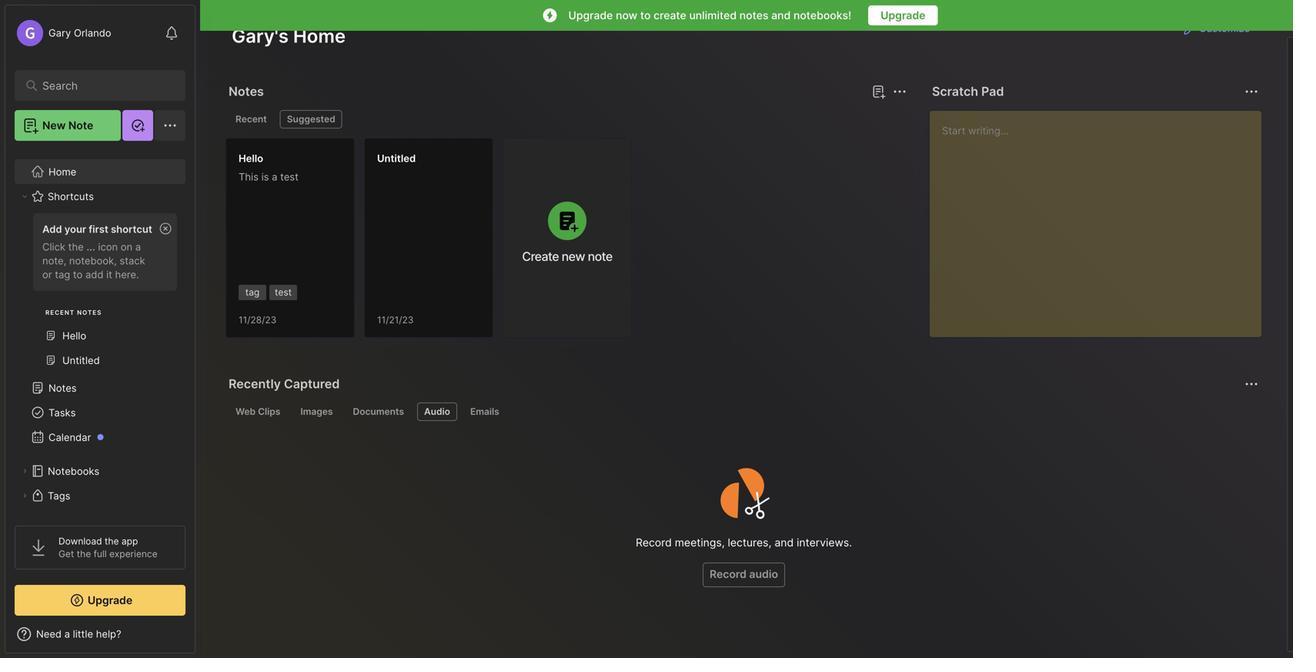 Task type: locate. For each thing, give the bounding box(es) containing it.
1 horizontal spatial a
[[135, 241, 141, 253]]

2 vertical spatial notes
[[49, 382, 77, 394]]

emails
[[470, 406, 500, 417]]

0 vertical spatial more actions image
[[891, 82, 909, 101]]

hello this is a test
[[239, 152, 299, 183]]

notebooks link
[[15, 459, 185, 484]]

record audio
[[710, 568, 779, 581]]

1 tab list from the top
[[229, 110, 905, 129]]

suggested tab
[[280, 110, 342, 129]]

1 vertical spatial more actions image
[[1243, 375, 1261, 394]]

tab list containing web clips
[[229, 403, 1257, 421]]

icon
[[98, 241, 118, 253]]

documents tab
[[346, 403, 411, 421]]

to
[[641, 9, 651, 22], [73, 269, 83, 281]]

more actions image
[[891, 82, 909, 101], [1243, 375, 1261, 394]]

tasks button
[[15, 400, 185, 425]]

home up shortcuts
[[49, 166, 76, 178]]

tab list
[[229, 110, 905, 129], [229, 403, 1257, 421]]

home
[[293, 25, 346, 47], [49, 166, 76, 178]]

test inside the hello this is a test
[[280, 171, 299, 183]]

0 horizontal spatial record
[[636, 536, 672, 549]]

1 vertical spatial the
[[105, 536, 119, 547]]

notes down add
[[77, 309, 102, 316]]

notes link
[[15, 376, 185, 400]]

add your first shortcut
[[42, 223, 152, 235]]

Start writing… text field
[[943, 111, 1261, 325]]

test up 11/28/23 on the top left
[[275, 287, 292, 298]]

more actions image inside field
[[1243, 375, 1261, 394]]

create new note button
[[503, 138, 632, 338]]

scratch pad button
[[929, 79, 1008, 104]]

the left ...
[[68, 241, 84, 253]]

1 horizontal spatial upgrade
[[569, 9, 613, 22]]

0 vertical spatial notes
[[229, 84, 264, 99]]

2 horizontal spatial a
[[272, 171, 278, 183]]

upgrade
[[569, 9, 613, 22], [881, 9, 926, 22], [88, 594, 133, 607]]

and
[[772, 9, 791, 22], [775, 536, 794, 549]]

a right is
[[272, 171, 278, 183]]

create new note row group
[[226, 138, 641, 347]]

notes button
[[226, 79, 267, 104]]

2 vertical spatial the
[[77, 549, 91, 560]]

0 horizontal spatial more actions image
[[891, 82, 909, 101]]

0 vertical spatial a
[[272, 171, 278, 183]]

recent inside tab
[[236, 114, 267, 125]]

untitled
[[377, 152, 416, 164]]

0 horizontal spatial upgrade
[[88, 594, 133, 607]]

recent inside the "main" element
[[45, 309, 75, 316]]

expand notebooks image
[[20, 467, 29, 476]]

help?
[[96, 628, 121, 640]]

1 vertical spatial tab list
[[229, 403, 1257, 421]]

stack
[[120, 255, 145, 267]]

tags
[[48, 490, 70, 502]]

web clips tab
[[229, 403, 287, 421]]

a inside the icon on a note, notebook, stack or tag to add it here.
[[135, 241, 141, 253]]

test right is
[[280, 171, 299, 183]]

recently captured button
[[226, 372, 343, 397]]

1 vertical spatial a
[[135, 241, 141, 253]]

images tab
[[294, 403, 340, 421]]

a inside field
[[64, 628, 70, 640]]

2 tab list from the top
[[229, 403, 1257, 421]]

upgrade inside button
[[881, 9, 926, 22]]

tab list for notes
[[229, 110, 905, 129]]

tree inside the "main" element
[[5, 150, 195, 567]]

0 horizontal spatial tag
[[55, 269, 70, 281]]

record left meetings, on the bottom
[[636, 536, 672, 549]]

0 vertical spatial and
[[772, 9, 791, 22]]

a right on
[[135, 241, 141, 253]]

new note
[[42, 119, 93, 132]]

to left add
[[73, 269, 83, 281]]

tag
[[55, 269, 70, 281], [245, 287, 260, 298]]

the
[[68, 241, 84, 253], [105, 536, 119, 547], [77, 549, 91, 560]]

0 vertical spatial test
[[280, 171, 299, 183]]

it
[[106, 269, 112, 281]]

1 vertical spatial to
[[73, 269, 83, 281]]

and right lectures,
[[775, 536, 794, 549]]

2 vertical spatial a
[[64, 628, 70, 640]]

1 horizontal spatial record
[[710, 568, 747, 581]]

clips
[[258, 406, 281, 417]]

documents
[[353, 406, 404, 417]]

home right gary's
[[293, 25, 346, 47]]

record down record meetings, lectures, and interviews.
[[710, 568, 747, 581]]

tree
[[5, 150, 195, 567]]

0 vertical spatial tab list
[[229, 110, 905, 129]]

a left little
[[64, 628, 70, 640]]

0 horizontal spatial recent
[[45, 309, 75, 316]]

scratch pad
[[933, 84, 1005, 99]]

notebooks!
[[794, 9, 852, 22]]

0 vertical spatial record
[[636, 536, 672, 549]]

your
[[65, 223, 86, 235]]

icon on a note, notebook, stack or tag to add it here.
[[42, 241, 145, 281]]

tag up 11/28/23 on the top left
[[245, 287, 260, 298]]

0 horizontal spatial to
[[73, 269, 83, 281]]

notes
[[229, 84, 264, 99], [77, 309, 102, 316], [49, 382, 77, 394]]

new
[[562, 249, 585, 264]]

0 vertical spatial tag
[[55, 269, 70, 281]]

1 horizontal spatial recent
[[236, 114, 267, 125]]

create
[[522, 249, 559, 264]]

1 vertical spatial home
[[49, 166, 76, 178]]

customize button
[[1177, 16, 1257, 41]]

meetings,
[[675, 536, 725, 549]]

first
[[89, 223, 108, 235]]

tag right or
[[55, 269, 70, 281]]

upgrade for upgrade button
[[881, 9, 926, 22]]

the up full
[[105, 536, 119, 547]]

0 vertical spatial the
[[68, 241, 84, 253]]

1 horizontal spatial more actions image
[[1243, 375, 1261, 394]]

1 vertical spatial test
[[275, 287, 292, 298]]

group inside the "main" element
[[15, 209, 185, 382]]

0 vertical spatial recent
[[236, 114, 267, 125]]

gary's
[[232, 25, 289, 47]]

group
[[15, 209, 185, 382]]

record inside record audio button
[[710, 568, 747, 581]]

recent down notes button on the left top of page
[[236, 114, 267, 125]]

gary orlando
[[49, 27, 111, 39]]

1 horizontal spatial tag
[[245, 287, 260, 298]]

group containing add your first shortcut
[[15, 209, 185, 382]]

0 horizontal spatial a
[[64, 628, 70, 640]]

notebook,
[[69, 255, 117, 267]]

1 vertical spatial recent
[[45, 309, 75, 316]]

note
[[588, 249, 613, 264]]

customize
[[1200, 22, 1251, 34]]

audio
[[750, 568, 779, 581]]

shortcut
[[111, 223, 152, 235]]

record
[[636, 536, 672, 549], [710, 568, 747, 581]]

and right notes
[[772, 9, 791, 22]]

upgrade for upgrade now to create unlimited notes and notebooks!
[[569, 9, 613, 22]]

the down download
[[77, 549, 91, 560]]

notes up tasks
[[49, 382, 77, 394]]

pad
[[982, 84, 1005, 99]]

tag inside the icon on a note, notebook, stack or tag to add it here.
[[55, 269, 70, 281]]

2 horizontal spatial notes
[[229, 84, 264, 99]]

Account field
[[15, 18, 111, 49]]

11/21/23
[[377, 315, 414, 326]]

0 horizontal spatial home
[[49, 166, 76, 178]]

recent
[[236, 114, 267, 125], [45, 309, 75, 316]]

0 vertical spatial home
[[293, 25, 346, 47]]

to right now
[[641, 9, 651, 22]]

note,
[[42, 255, 66, 267]]

More actions field
[[889, 81, 911, 102], [1241, 81, 1263, 102], [1241, 373, 1263, 395]]

create new note
[[522, 249, 613, 264]]

expand tags image
[[20, 491, 29, 501]]

tree containing home
[[5, 150, 195, 567]]

1 vertical spatial notes
[[77, 309, 102, 316]]

2 horizontal spatial upgrade
[[881, 9, 926, 22]]

1 horizontal spatial notes
[[77, 309, 102, 316]]

0 vertical spatial to
[[641, 9, 651, 22]]

1 vertical spatial record
[[710, 568, 747, 581]]

suggested
[[287, 114, 336, 125]]

tab list containing recent
[[229, 110, 905, 129]]

the inside group
[[68, 241, 84, 253]]

notes up recent tab
[[229, 84, 264, 99]]

1 vertical spatial tag
[[245, 287, 260, 298]]

recent down or
[[45, 309, 75, 316]]

calendar
[[49, 431, 91, 443]]

a
[[272, 171, 278, 183], [135, 241, 141, 253], [64, 628, 70, 640]]

None search field
[[42, 76, 165, 95]]



Task type: describe. For each thing, give the bounding box(es) containing it.
home inside "link"
[[49, 166, 76, 178]]

new
[[42, 119, 66, 132]]

the for download
[[105, 536, 119, 547]]

calendar button
[[15, 425, 185, 450]]

scratch
[[933, 84, 979, 99]]

more actions image
[[1243, 82, 1261, 101]]

note
[[68, 119, 93, 132]]

audio tab
[[417, 403, 457, 421]]

tag inside create new note row group
[[245, 287, 260, 298]]

add
[[85, 269, 104, 281]]

0 horizontal spatial notes
[[49, 382, 77, 394]]

click to collapse image
[[194, 630, 206, 648]]

download the app get the full experience
[[59, 536, 158, 560]]

recent tab
[[229, 110, 274, 129]]

1 vertical spatial and
[[775, 536, 794, 549]]

notes inside button
[[229, 84, 264, 99]]

shortcuts
[[48, 190, 94, 202]]

tags button
[[15, 484, 185, 508]]

full
[[94, 549, 107, 560]]

notes
[[740, 9, 769, 22]]

now
[[616, 9, 638, 22]]

need
[[36, 628, 62, 640]]

download
[[59, 536, 102, 547]]

Search text field
[[42, 79, 165, 93]]

11/28/23
[[239, 315, 277, 326]]

web
[[236, 406, 256, 417]]

notes inside group
[[77, 309, 102, 316]]

1 horizontal spatial home
[[293, 25, 346, 47]]

get
[[59, 549, 74, 560]]

home link
[[15, 159, 186, 184]]

create
[[654, 9, 687, 22]]

tasks
[[49, 407, 76, 419]]

1 horizontal spatial to
[[641, 9, 651, 22]]

shortcuts button
[[15, 184, 185, 209]]

click
[[42, 241, 65, 253]]

record for record meetings, lectures, and interviews.
[[636, 536, 672, 549]]

record meetings, lectures, and interviews.
[[636, 536, 852, 549]]

unlimited
[[690, 9, 737, 22]]

little
[[73, 628, 93, 640]]

a inside the hello this is a test
[[272, 171, 278, 183]]

this
[[239, 171, 259, 183]]

WHAT'S NEW field
[[5, 622, 195, 647]]

on
[[121, 241, 133, 253]]

orlando
[[74, 27, 111, 39]]

interviews.
[[797, 536, 852, 549]]

images
[[301, 406, 333, 417]]

...
[[87, 241, 95, 253]]

main element
[[0, 0, 200, 658]]

need a little help?
[[36, 628, 121, 640]]

recent for recent notes
[[45, 309, 75, 316]]

notebooks
[[48, 465, 100, 477]]

upgrade now to create unlimited notes and notebooks!
[[569, 9, 852, 22]]

experience
[[109, 549, 158, 560]]

emails tab
[[464, 403, 507, 421]]

gary's home
[[232, 25, 346, 47]]

hello
[[239, 152, 263, 164]]

is
[[261, 171, 269, 183]]

gary
[[49, 27, 71, 39]]

tab list for recently captured
[[229, 403, 1257, 421]]

lectures,
[[728, 536, 772, 549]]

or
[[42, 269, 52, 281]]

upgrade inside popup button
[[88, 594, 133, 607]]

to inside the icon on a note, notebook, stack or tag to add it here.
[[73, 269, 83, 281]]

more actions field for recently captured
[[1241, 373, 1263, 395]]

recently captured
[[229, 377, 340, 392]]

click the ...
[[42, 241, 95, 253]]

recently
[[229, 377, 281, 392]]

audio
[[424, 406, 450, 417]]

none search field inside the "main" element
[[42, 76, 165, 95]]

recent notes
[[45, 309, 102, 316]]

add
[[42, 223, 62, 235]]

app
[[122, 536, 138, 547]]

here.
[[115, 269, 139, 281]]

upgrade button
[[15, 585, 186, 616]]

the for click
[[68, 241, 84, 253]]

recent for recent
[[236, 114, 267, 125]]

upgrade button
[[869, 5, 938, 25]]

record for record audio
[[710, 568, 747, 581]]

web clips
[[236, 406, 281, 417]]

more actions field for scratch pad
[[1241, 81, 1263, 102]]

captured
[[284, 377, 340, 392]]

record audio button
[[703, 563, 785, 588]]



Task type: vqa. For each thing, say whether or not it's contained in the screenshot.
'Superscript' Image
no



